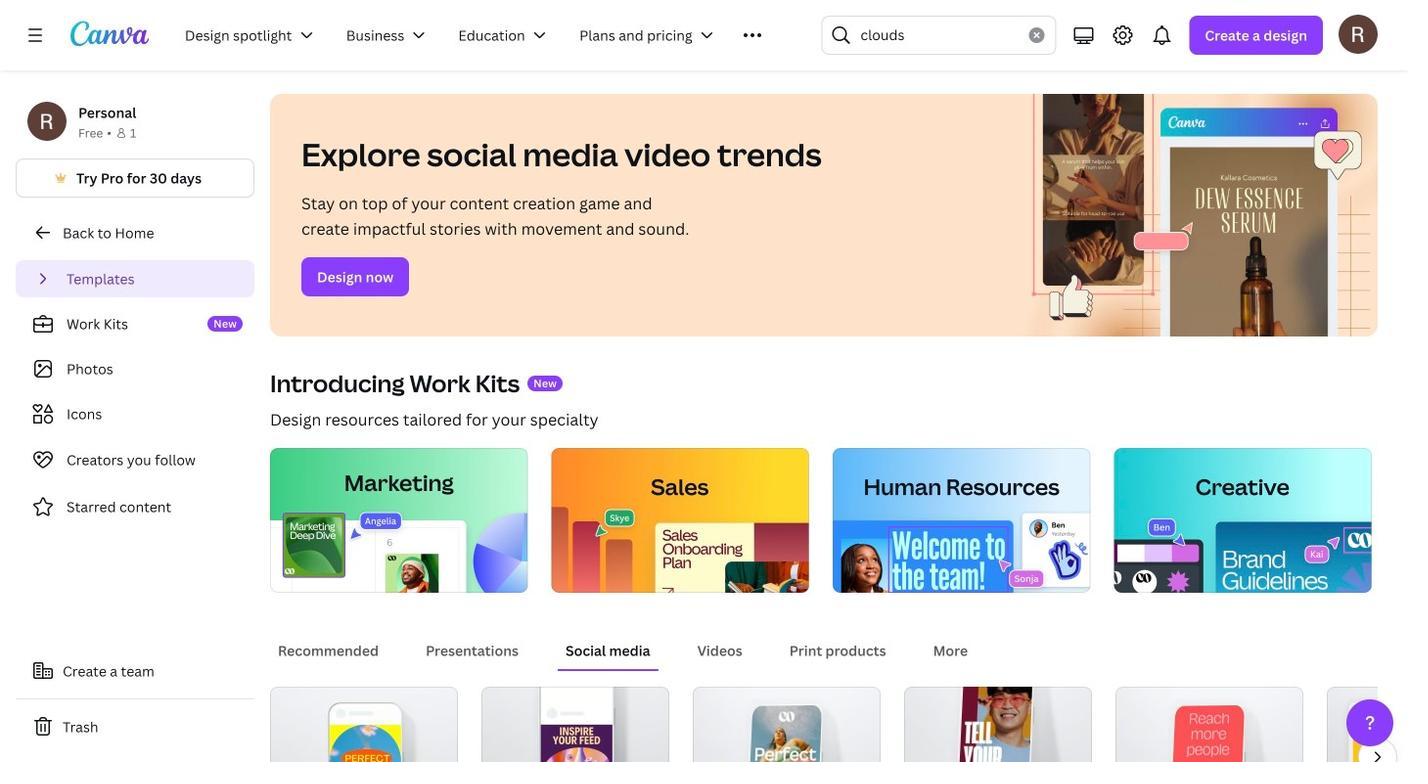 Task type: locate. For each thing, give the bounding box(es) containing it.
facebook post (landscape) image
[[482, 687, 669, 762], [541, 725, 613, 762]]

sales image
[[552, 448, 809, 593]]

explore social media video trends image
[[1014, 94, 1378, 337]]

None search field
[[822, 16, 1056, 55]]

your story image
[[958, 675, 1033, 762], [904, 687, 1092, 762]]

facebook cover (landscape) image
[[1327, 687, 1409, 762], [1353, 719, 1409, 762]]

top level navigation element
[[172, 16, 775, 55], [172, 16, 775, 55]]

instagram post (square) image
[[270, 687, 458, 762], [330, 725, 401, 762]]

human resources image
[[833, 448, 1091, 593]]



Task type: vqa. For each thing, say whether or not it's contained in the screenshot.
HUMAN RESOURCES image
yes



Task type: describe. For each thing, give the bounding box(es) containing it.
instagram story image
[[693, 687, 881, 762]]

Search search field
[[861, 17, 1017, 54]]

ritika waknis image
[[1339, 14, 1378, 54]]

marketing image
[[270, 448, 528, 593]]

creative image
[[1114, 448, 1372, 593]]

whatsapp status image
[[1116, 687, 1304, 762]]



